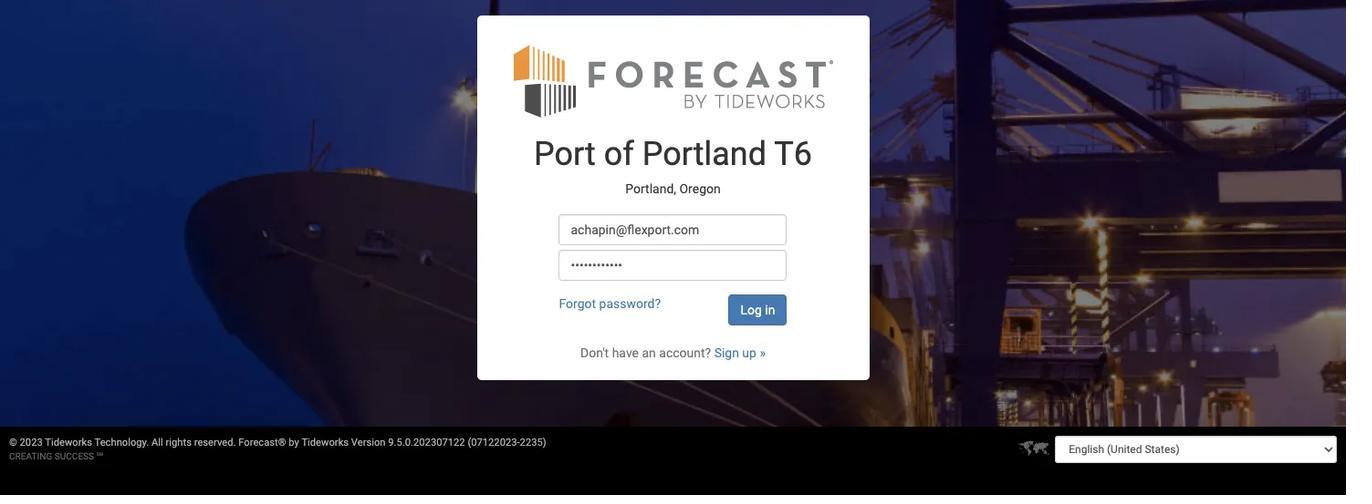 Task type: describe. For each thing, give the bounding box(es) containing it.
rights
[[166, 437, 192, 449]]

sign
[[714, 346, 739, 361]]

portland,
[[625, 181, 676, 196]]

oregon
[[680, 181, 721, 196]]

account?
[[659, 346, 711, 361]]

creating
[[9, 452, 52, 462]]

t6
[[774, 135, 812, 174]]

up
[[742, 346, 757, 361]]

℠
[[96, 452, 103, 462]]

have
[[612, 346, 639, 361]]

sign up » link
[[714, 346, 766, 361]]

forecast®
[[238, 437, 286, 449]]

forgot password? log in
[[559, 297, 775, 318]]

forecast® by tideworks image
[[513, 43, 833, 119]]

password?
[[599, 297, 661, 311]]

2023
[[20, 437, 43, 449]]

success
[[55, 452, 94, 462]]

© 2023 tideworks technology. all rights reserved. forecast® by tideworks version 9.5.0.202307122 (07122023-2235) creating success ℠
[[9, 437, 546, 462]]

version
[[351, 437, 386, 449]]

Password password field
[[559, 250, 787, 281]]

©
[[9, 437, 17, 449]]

by
[[289, 437, 299, 449]]

portland
[[642, 135, 767, 174]]



Task type: vqa. For each thing, say whether or not it's contained in the screenshot.
the DRY
no



Task type: locate. For each thing, give the bounding box(es) containing it.
»
[[760, 346, 766, 361]]

0 horizontal spatial tideworks
[[45, 437, 92, 449]]

port
[[534, 135, 596, 174]]

of
[[604, 135, 634, 174]]

in
[[765, 303, 775, 318]]

tideworks
[[45, 437, 92, 449], [302, 437, 349, 449]]

tideworks right by
[[302, 437, 349, 449]]

9.5.0.202307122
[[388, 437, 465, 449]]

2235)
[[520, 437, 546, 449]]

don't
[[580, 346, 609, 361]]

log
[[741, 303, 762, 318]]

an
[[642, 346, 656, 361]]

log in button
[[729, 295, 787, 326]]

technology.
[[94, 437, 149, 449]]

1 tideworks from the left
[[45, 437, 92, 449]]

forgot
[[559, 297, 596, 311]]

1 horizontal spatial tideworks
[[302, 437, 349, 449]]

(07122023-
[[468, 437, 520, 449]]

port of portland t6 portland, oregon
[[534, 135, 812, 196]]

reserved.
[[194, 437, 236, 449]]

tideworks up success
[[45, 437, 92, 449]]

forgot password? link
[[559, 297, 661, 311]]

all
[[152, 437, 163, 449]]

Email or username text field
[[559, 215, 787, 246]]

don't have an account? sign up »
[[580, 346, 766, 361]]

2 tideworks from the left
[[302, 437, 349, 449]]



